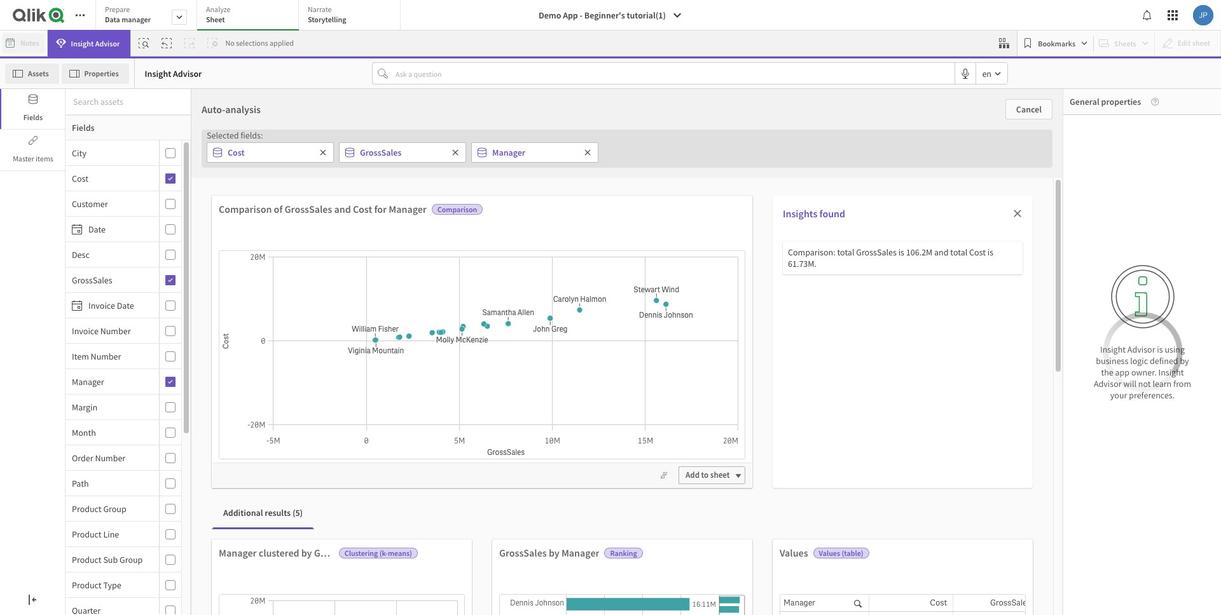 Task type: describe. For each thing, give the bounding box(es) containing it.
selections down "charts"
[[755, 250, 817, 269]]

totals 61727328.589999 element
[[869, 612, 953, 616]]

rest
[[755, 328, 780, 347]]

navigate inside navigate from sheet to sheet using the
[[626, 382, 680, 400]]

items
[[36, 154, 53, 164]]

add
[[686, 470, 700, 481]]

logic
[[1131, 356, 1149, 367]]

invoice number
[[72, 325, 131, 337]]

month button
[[66, 427, 157, 439]]

explore.
[[764, 482, 813, 501]]

comparison for comparison
[[438, 205, 477, 214]]

manager clustered by grosssales and cost (k-means)
[[219, 547, 447, 560]]

and down ask a question text box
[[645, 89, 662, 102]]

owner.
[[1132, 367, 1157, 379]]

navigate from sheet to sheet using the
[[626, 382, 800, 420]]

this inside now that you see how qlik sense connects all of your data, go ahead and explore this sheet by making selections in the filters above. clicking in charts is another way to make selections so give that a try too!
[[739, 191, 762, 210]]

add to sheet
[[686, 470, 730, 481]]

Ask a question text field
[[393, 63, 955, 84]]

by inside now that you see how qlik sense connects all of your data, go ahead and explore this sheet by making selections in the filters above. clicking in charts is another way to make selections so give that a try too!
[[802, 191, 816, 210]]

average sales per invoice by product group
[[1026, 139, 1222, 152]]

advisor up auto-
[[173, 68, 202, 79]]

tab list containing prepare
[[95, 0, 405, 32]]

@ inside note body text box
[[10, 154, 18, 165]]

path
[[72, 478, 89, 490]]

average sales per invoice by product group application
[[1019, 132, 1222, 346]]

zero
[[1153, 592, 1168, 603]]

by inside clear your selections by selecting the
[[756, 502, 771, 520]]

or
[[1144, 592, 1152, 603]]

you inside now that you see how qlik sense connects all of your data, go ahead and explore this sheet by making selections in the filters above. clicking in charts is another way to make selections so give that a try too!
[[685, 152, 707, 171]]

path menu item
[[66, 471, 181, 497]]

manager menu item
[[66, 370, 181, 395]]

and left for
[[334, 203, 351, 216]]

narrate
[[308, 4, 332, 14]]

is inside insight advisor is using business logic defined by the app owner. insight advisor will not learn from your preferences.
[[1158, 344, 1163, 356]]

using inside insight advisor is using business logic defined by the app owner. insight advisor will not learn from your preferences.
[[1165, 344, 1185, 356]]

give
[[643, 270, 669, 288]]

insights found
[[783, 207, 846, 220]]

@ inside "@" button
[[41, 64, 51, 79]]

right.
[[626, 421, 658, 440]]

navigate inside in the top right. navigate to a specific sheet by selecting the
[[661, 421, 715, 440]]

means)
[[416, 547, 447, 560]]

desc menu item
[[66, 242, 181, 268]]

(k-
[[380, 549, 388, 559]]

in inside icon in the top right and selecting the sheet that you want to explore.
[[626, 463, 637, 481]]

auto-
[[202, 103, 225, 116]]

preferences.
[[1129, 390, 1175, 402]]

invoice date
[[88, 300, 134, 311]]

app
[[563, 10, 578, 21]]

the left rest
[[730, 328, 752, 347]]

totals element
[[781, 612, 869, 616]]

order number
[[72, 453, 125, 464]]

selected
[[207, 130, 239, 141]]

step back image
[[162, 38, 172, 48]]

1 horizontal spatial fields
[[72, 122, 95, 134]]

comparison: total grosssales is 106.2m and total cost is 61.73m.
[[788, 247, 994, 270]]

the down icon
[[802, 463, 822, 481]]

cost left (k-
[[382, 547, 402, 560]]

found
[[820, 207, 846, 220]]

not
[[1139, 379, 1151, 390]]

type
[[103, 580, 121, 591]]

product for product type
[[72, 580, 102, 591]]

in up 'make'
[[721, 230, 732, 249]]

another
[[626, 250, 674, 269]]

cost up 'totals 61727328.589999' element
[[930, 598, 947, 609]]

number for invoice number
[[100, 325, 131, 337]]

this inside continue to explore this app by interacting with the rest of the sheets
[[753, 309, 778, 327]]

order
[[72, 453, 93, 464]]

comparison:
[[788, 247, 836, 258]]

search image
[[854, 598, 862, 610]]

product line button
[[66, 529, 157, 540]]

product line menu item
[[66, 522, 181, 548]]

will
[[1124, 379, 1137, 390]]

fields:
[[241, 130, 263, 141]]

invoice for number
[[72, 325, 99, 337]]

advisor inside dropdown button
[[95, 38, 120, 48]]

number for order number
[[95, 453, 125, 464]]

with
[[699, 328, 728, 347]]

no selections applied
[[226, 38, 294, 48]]

1 master items button from the left
[[0, 130, 65, 171]]

totals 106193777.59586 element
[[953, 612, 1037, 616]]

contains
[[1078, 592, 1110, 603]]

demo
[[539, 10, 561, 21]]

grosssales inside comparison: total grosssales is 106.2m and total cost is 61.73m.
[[857, 247, 897, 258]]

right
[[686, 463, 715, 481]]

the inside navigate from sheet to sheet using the
[[663, 401, 682, 420]]

the up specific
[[781, 401, 801, 420]]

your inside insight advisor is using business logic defined by the app owner. insight advisor will not learn from your preferences.
[[1111, 390, 1128, 402]]

of inside continue to explore this app by interacting with the rest of the sheets
[[783, 328, 796, 347]]

personal
[[25, 598, 59, 609]]

want
[[715, 482, 746, 501]]

cost down selected fields:
[[228, 147, 245, 158]]

and inside now that you see how qlik sense connects all of your data, go ahead and explore this sheet by making selections in the filters above. clicking in charts is another way to make selections so give that a try too!
[[666, 191, 689, 210]]

selections inside clear your selections by selecting the
[[691, 502, 753, 520]]

james peterson image
[[1194, 5, 1214, 25]]

storytelling
[[308, 15, 346, 24]]

bookmarks
[[1039, 38, 1076, 48]]

advisor up owner.
[[1128, 344, 1156, 356]]

to inside icon in the top right and selecting the sheet that you want to explore.
[[749, 482, 761, 501]]

negative
[[1111, 592, 1142, 603]]

month
[[72, 427, 96, 439]]

date button
[[66, 224, 157, 235]]

deselect field image for manager
[[584, 149, 592, 157]]

clear
[[626, 502, 658, 520]]

above.
[[626, 230, 666, 249]]

additional results (5) button
[[213, 499, 313, 529]]

product line
[[72, 529, 119, 540]]

master
[[13, 154, 34, 164]]

icons
[[731, 401, 764, 420]]

insight down the step back "image"
[[145, 68, 171, 79]]

1 horizontal spatial insight advisor
[[145, 68, 202, 79]]

insight right owner.
[[1159, 367, 1184, 379]]

continue to explore this app by interacting with the rest of the sheets
[[626, 309, 821, 367]]

product type menu item
[[66, 573, 181, 599]]

product inside application
[[1159, 139, 1196, 152]]

and inside comparison: total grosssales is 106.2m and total cost is 61.73m.
[[935, 247, 949, 258]]

group inside application
[[1198, 139, 1222, 152]]

product group
[[72, 504, 126, 515]]

data,
[[747, 172, 777, 190]]

invoice date menu item
[[66, 293, 181, 319]]

(k-
[[404, 547, 416, 560]]

invoice number button
[[66, 325, 157, 337]]

how
[[734, 152, 761, 171]]

assets
[[28, 68, 49, 78]]

learn
[[1153, 379, 1172, 390]]

values for values (table)
[[819, 549, 841, 559]]

now
[[626, 152, 655, 171]]

making
[[626, 211, 671, 229]]

see
[[710, 152, 731, 171]]

selections right no
[[236, 38, 268, 48]]

Note title text field
[[10, 123, 600, 144]]

you inside icon in the top right and selecting the sheet that you want to explore.
[[690, 482, 712, 501]]

auto-analysis
[[202, 103, 261, 116]]

tutorial(1)
[[627, 10, 666, 21]]

sheet
[[206, 15, 225, 24]]

values
[[1170, 592, 1194, 603]]

applied
[[270, 38, 294, 48]]

en
[[983, 68, 992, 79]]

product sub group menu item
[[66, 548, 181, 573]]

and left means) at bottom left
[[364, 547, 380, 560]]

manager inside menu item
[[72, 376, 104, 388]]

the right rest
[[799, 328, 820, 347]]

invoice for date
[[88, 300, 115, 311]]

help image
[[1142, 98, 1159, 106]]

product down ask a question text box
[[711, 89, 749, 102]]

Note Body text field
[[10, 144, 600, 501]]

that inside application
[[1195, 592, 1210, 603]]

0 horizontal spatial fields
[[23, 113, 43, 122]]

cost left for
[[353, 203, 372, 216]]

grosssales menu item
[[66, 268, 181, 293]]

2 total from the left
[[951, 247, 968, 258]]

results
[[265, 508, 291, 519]]

item number
[[72, 351, 121, 362]]

sheet inside now that you see how qlik sense connects all of your data, go ahead and explore this sheet by making selections in the filters above. clicking in charts is another way to make selections so give that a try too!
[[765, 191, 799, 210]]

month menu item
[[66, 421, 181, 446]]

from inside insight advisor is using business logic defined by the app owner. insight advisor will not learn from your preferences.
[[1174, 379, 1192, 390]]

advisor left will
[[1094, 379, 1122, 390]]

invoice number menu item
[[66, 319, 181, 344]]

to inside continue to explore this app by interacting with the rest of the sheets
[[687, 309, 701, 327]]

analysis
[[225, 103, 261, 116]]

a inside now that you see how qlik sense connects all of your data, go ahead and explore this sheet by making selections in the filters above. clicking in charts is another way to make selections so give that a try too!
[[699, 270, 706, 288]]

insight advisor button
[[47, 30, 131, 57]]

(5)
[[293, 508, 303, 519]]

in up "charts"
[[739, 211, 750, 229]]

of inside now that you see how qlik sense connects all of your data, go ahead and explore this sheet by making selections in the filters above. clicking in charts is another way to make selections so give that a try too!
[[702, 172, 714, 190]]



Task type: vqa. For each thing, say whether or not it's contained in the screenshot.
filters
yes



Task type: locate. For each thing, give the bounding box(es) containing it.
0 vertical spatial top
[[804, 401, 824, 420]]

by inside in the top right. navigate to a specific sheet by selecting the
[[626, 443, 641, 462]]

0 vertical spatial app
[[781, 309, 804, 327]]

cost
[[228, 147, 245, 158], [72, 173, 88, 184], [353, 203, 372, 216], [970, 247, 986, 258], [382, 547, 402, 560], [930, 598, 947, 609]]

product for product line
[[72, 529, 102, 540]]

0 vertical spatial insight advisor
[[71, 38, 120, 48]]

2 vertical spatial number
[[95, 453, 125, 464]]

top inside icon in the top right and selecting the sheet that you want to explore.
[[663, 463, 684, 481]]

0 vertical spatial margin
[[664, 89, 697, 102]]

date down customer
[[88, 224, 106, 235]]

explore
[[692, 191, 737, 210], [704, 309, 750, 327]]

sheet up icons
[[714, 382, 748, 400]]

1 vertical spatial explore
[[704, 309, 750, 327]]

navigate down sheets
[[626, 382, 680, 400]]

sheet up specific
[[766, 382, 800, 400]]

to down navigate from sheet to sheet using the
[[718, 421, 731, 440]]

charts
[[735, 230, 774, 249]]

0 vertical spatial invoice
[[1110, 139, 1144, 152]]

back image
[[10, 67, 20, 77]]

app down 61.73m.
[[781, 309, 804, 327]]

application
[[0, 0, 1222, 616], [617, 132, 838, 610]]

to up with at the bottom right
[[687, 309, 701, 327]]

of
[[702, 172, 714, 190], [274, 203, 283, 216], [783, 328, 796, 347]]

date menu item
[[66, 217, 181, 242]]

explore up with at the bottom right
[[704, 309, 750, 327]]

comparison for comparison of grosssales and cost for manager
[[219, 203, 272, 216]]

product down path
[[72, 504, 102, 515]]

date down grosssales menu item
[[117, 300, 134, 311]]

product sub group
[[72, 554, 143, 566]]

1 vertical spatial insight advisor
[[145, 68, 202, 79]]

path button
[[66, 478, 157, 490]]

from inside navigate from sheet to sheet using the
[[683, 382, 711, 400]]

product for product group
[[72, 504, 102, 515]]

product type button
[[66, 580, 157, 591]]

cost button
[[66, 173, 157, 184]]

treemap
[[1066, 359, 1106, 372]]

product type
[[72, 580, 121, 591]]

0 horizontal spatial top
[[663, 463, 684, 481]]

0 vertical spatial using
[[1165, 344, 1185, 356]]

beginner's
[[585, 10, 625, 21]]

1 horizontal spatial using
[[1165, 344, 1185, 356]]

1 vertical spatial your
[[1111, 390, 1128, 402]]

0 horizontal spatial date
[[88, 224, 106, 235]]

sheet inside icon in the top right and selecting the sheet that you want to explore.
[[626, 482, 660, 501]]

1 horizontal spatial a
[[733, 421, 740, 440]]

top inside in the top right. navigate to a specific sheet by selecting the
[[804, 401, 824, 420]]

icon
[[798, 443, 825, 462]]

top up icon
[[804, 401, 824, 420]]

the left icon.
[[684, 525, 704, 543]]

values left values (table)
[[780, 547, 808, 560]]

invoice up item
[[72, 325, 99, 337]]

data
[[105, 15, 120, 24]]

* the data set contains negative or zero values that can
[[1026, 592, 1222, 603]]

insight inside dropdown button
[[71, 38, 94, 48]]

1 vertical spatial number
[[91, 351, 121, 362]]

1 vertical spatial using
[[626, 401, 660, 420]]

product down help icon
[[1159, 139, 1196, 152]]

0 horizontal spatial from
[[683, 382, 711, 400]]

app left logic
[[1116, 367, 1130, 379]]

0 horizontal spatial @
[[10, 154, 18, 165]]

Search assets text field
[[66, 90, 191, 113]]

the inside clear your selections by selecting the
[[684, 525, 704, 543]]

continue
[[626, 309, 684, 327]]

demo app - beginner's tutorial(1)
[[539, 10, 666, 21]]

so
[[626, 270, 641, 288]]

cost down city
[[72, 173, 88, 184]]

insight up toggle formatting "element"
[[71, 38, 94, 48]]

tab list
[[95, 0, 405, 32]]

cancel
[[1017, 104, 1042, 115]]

interacting
[[626, 328, 696, 347]]

1 horizontal spatial values
[[819, 549, 841, 559]]

margin inside menu item
[[72, 402, 97, 413]]

deselect field image for cost
[[319, 149, 327, 157]]

1 horizontal spatial margin
[[664, 89, 697, 102]]

1 vertical spatial selecting
[[744, 463, 799, 481]]

that up connects
[[658, 152, 682, 171]]

fields up city
[[72, 122, 95, 134]]

cost inside menu item
[[72, 173, 88, 184]]

1 horizontal spatial @
[[41, 64, 51, 79]]

item number button
[[66, 351, 157, 362]]

date
[[88, 224, 106, 235], [117, 300, 134, 311]]

cancel button
[[1006, 99, 1053, 120]]

add to sheet button
[[679, 467, 746, 485]]

clustering
[[345, 549, 378, 559]]

try
[[709, 270, 726, 288]]

number inside item number menu item
[[91, 351, 121, 362]]

you
[[685, 152, 707, 171], [690, 482, 712, 501]]

that
[[658, 152, 682, 171], [672, 270, 696, 288], [663, 482, 687, 501], [1195, 592, 1210, 603]]

sales down ask a question text box
[[618, 89, 643, 102]]

invoice inside 'invoice number' menu item
[[72, 325, 99, 337]]

city
[[72, 147, 86, 159]]

1 horizontal spatial of
[[702, 172, 714, 190]]

your inside clear your selections by selecting the
[[661, 502, 688, 520]]

2 vertical spatial of
[[783, 328, 796, 347]]

2 vertical spatial your
[[661, 502, 688, 520]]

1 horizontal spatial sales
[[1066, 139, 1091, 152]]

general
[[1070, 96, 1100, 108]]

product left the treemap
[[1026, 359, 1064, 372]]

comparison of grosssales and cost for manager
[[219, 203, 427, 216]]

product for product treemap
[[1026, 359, 1064, 372]]

you up all
[[685, 152, 707, 171]]

0 vertical spatial sales
[[618, 89, 643, 102]]

values (table)
[[819, 549, 864, 559]]

to right want
[[749, 482, 761, 501]]

icon.
[[733, 525, 762, 543]]

0 vertical spatial date
[[88, 224, 106, 235]]

and up want
[[718, 463, 741, 481]]

0 vertical spatial your
[[717, 172, 744, 190]]

your inside now that you see how qlik sense connects all of your data, go ahead and explore this sheet by making selections in the filters above. clicking in charts is another way to make selections so give that a try too!
[[717, 172, 744, 190]]

invoice
[[1110, 139, 1144, 152], [88, 300, 115, 311], [72, 325, 99, 337]]

1 vertical spatial this
[[753, 309, 778, 327]]

1 vertical spatial you
[[690, 482, 712, 501]]

product inside application
[[1026, 359, 1064, 372]]

margin button
[[66, 402, 157, 413]]

the up clear
[[640, 463, 660, 481]]

2 horizontal spatial of
[[783, 328, 796, 347]]

the inside insight advisor is using business logic defined by the app owner. insight advisor will not learn from your preferences.
[[1102, 367, 1114, 379]]

0 vertical spatial navigate
[[626, 382, 680, 400]]

properties
[[1102, 96, 1142, 108]]

grosssales inside menu item
[[72, 275, 112, 286]]

demo app - beginner's tutorial(1) button
[[531, 5, 690, 25]]

fields up master items
[[23, 113, 43, 122]]

selecting down clear
[[626, 525, 681, 543]]

the left will
[[1102, 367, 1114, 379]]

number for item number
[[91, 351, 121, 362]]

0 horizontal spatial your
[[661, 502, 688, 520]]

number
[[100, 325, 131, 337], [91, 351, 121, 362], [95, 453, 125, 464]]

to right add on the right of the page
[[702, 470, 709, 481]]

insights
[[783, 207, 818, 220]]

by
[[699, 89, 709, 102], [1146, 139, 1157, 152], [802, 191, 816, 210], [807, 309, 821, 327], [1180, 356, 1190, 367], [626, 443, 641, 462], [756, 502, 771, 520], [301, 547, 312, 560], [549, 547, 560, 560]]

insight advisor inside dropdown button
[[71, 38, 120, 48]]

sheet up clear
[[626, 482, 660, 501]]

insight advisor down the step back "image"
[[145, 68, 202, 79]]

all
[[686, 172, 699, 190]]

is inside now that you see how qlik sense connects all of your data, go ahead and explore this sheet by making selections in the filters above. clicking in charts is another way to make selections so give that a try too!
[[777, 230, 787, 249]]

1 vertical spatial navigate
[[661, 421, 715, 440]]

using up the right. at the right of the page
[[626, 401, 660, 420]]

1 horizontal spatial from
[[1174, 379, 1192, 390]]

this down data,
[[739, 191, 762, 210]]

to inside in the top right. navigate to a specific sheet by selecting the
[[718, 421, 731, 440]]

to inside navigate from sheet to sheet using the
[[751, 382, 764, 400]]

0 vertical spatial you
[[685, 152, 707, 171]]

sub
[[103, 554, 118, 566]]

to
[[704, 250, 717, 269], [687, 309, 701, 327], [751, 382, 764, 400], [718, 421, 731, 440], [702, 470, 709, 481], [749, 482, 761, 501]]

clustered
[[259, 547, 299, 560]]

details image
[[534, 62, 559, 82]]

bold element
[[45, 90, 62, 105]]

using inside navigate from sheet to sheet using the
[[626, 401, 660, 420]]

1 vertical spatial margin
[[72, 402, 97, 413]]

order number menu item
[[66, 446, 181, 471]]

product for product sub group
[[72, 554, 102, 566]]

and right 106.2m
[[935, 247, 949, 258]]

a down icons
[[733, 421, 740, 440]]

0 vertical spatial @
[[41, 64, 51, 79]]

sheet inside button
[[711, 470, 730, 481]]

0 horizontal spatial sales
[[618, 89, 643, 102]]

product left sub
[[72, 554, 102, 566]]

sales inside application
[[1066, 139, 1091, 152]]

sales and margin by product group
[[618, 89, 779, 102]]

clear your selections by selecting the
[[626, 502, 771, 543]]

1 horizontal spatial deselect field image
[[452, 149, 459, 157]]

desc button
[[66, 249, 157, 261]]

navigate down navigate from sheet to sheet using the
[[661, 421, 715, 440]]

top
[[804, 401, 824, 420], [663, 463, 684, 481]]

number down invoice date at left
[[100, 325, 131, 337]]

1 total from the left
[[838, 247, 855, 258]]

toggle formatting image
[[67, 67, 77, 77]]

sheet up want
[[711, 470, 730, 481]]

-
[[580, 10, 583, 21]]

selections down want
[[691, 502, 753, 520]]

your down see
[[717, 172, 744, 190]]

(table)
[[842, 549, 864, 559]]

menu
[[66, 141, 191, 616]]

number inside order number menu item
[[95, 453, 125, 464]]

menu containing city
[[66, 141, 191, 616]]

cost inside comparison: total grosssales is 106.2m and total cost is 61.73m.
[[970, 247, 986, 258]]

product sub group button
[[66, 554, 157, 566]]

item number menu item
[[66, 344, 181, 370]]

0 horizontal spatial total
[[838, 247, 855, 258]]

1 horizontal spatial date
[[117, 300, 134, 311]]

1 horizontal spatial your
[[717, 172, 744, 190]]

margin
[[664, 89, 697, 102], [72, 402, 97, 413]]

1 deselect field image from the left
[[319, 149, 327, 157]]

0 vertical spatial of
[[702, 172, 714, 190]]

that inside icon in the top right and selecting the sheet that you want to explore.
[[663, 482, 687, 501]]

sense
[[791, 152, 828, 171]]

1 horizontal spatial comparison
[[438, 205, 477, 214]]

invoice up invoice number
[[88, 300, 115, 311]]

0 horizontal spatial app
[[781, 309, 804, 327]]

selecting inside in the top right. navigate to a specific sheet by selecting the
[[643, 443, 699, 462]]

selecting inside clear your selections by selecting the
[[626, 525, 681, 543]]

1 vertical spatial date
[[117, 300, 134, 311]]

0 horizontal spatial a
[[699, 270, 706, 288]]

per
[[1093, 139, 1108, 152]]

by inside continue to explore this app by interacting with the rest of the sheets
[[807, 309, 821, 327]]

smart search image
[[139, 38, 149, 48]]

product group button
[[66, 504, 157, 515]]

0 vertical spatial this
[[739, 191, 762, 210]]

0 horizontal spatial using
[[626, 401, 660, 420]]

top left add on the right of the page
[[663, 463, 684, 481]]

in up clear
[[626, 463, 637, 481]]

order number button
[[66, 453, 157, 464]]

invoice inside the average sales per invoice by product group application
[[1110, 139, 1144, 152]]

a left try
[[699, 270, 706, 288]]

invoice inside invoice date menu item
[[88, 300, 115, 311]]

explore down all
[[692, 191, 737, 210]]

using up learn
[[1165, 344, 1185, 356]]

margin up 'month' on the bottom left of page
[[72, 402, 97, 413]]

insight left logic
[[1101, 344, 1126, 356]]

@
[[41, 64, 51, 79], [10, 154, 18, 165]]

collapse element
[[559, 62, 585, 82]]

0 vertical spatial number
[[100, 325, 131, 337]]

sheets
[[626, 348, 668, 367]]

data
[[1047, 592, 1064, 603]]

the up right
[[702, 443, 722, 462]]

selected fields:
[[207, 130, 263, 141]]

2 horizontal spatial deselect field image
[[584, 149, 592, 157]]

0 horizontal spatial values
[[780, 547, 808, 560]]

toggle formatting element
[[62, 62, 87, 82]]

advisor
[[95, 38, 120, 48], [173, 68, 202, 79], [1128, 344, 1156, 356], [1094, 379, 1122, 390]]

2 vertical spatial invoice
[[72, 325, 99, 337]]

product left line
[[72, 529, 102, 540]]

to inside now that you see how qlik sense connects all of your data, go ahead and explore this sheet by making selections in the filters above. clicking in charts is another way to make selections so give that a try too!
[[704, 250, 717, 269]]

deselect field image
[[319, 149, 327, 157], [452, 149, 459, 157], [584, 149, 592, 157]]

1 vertical spatial a
[[733, 421, 740, 440]]

set
[[1065, 592, 1076, 603]]

deselect field image for grosssales
[[452, 149, 459, 157]]

2 vertical spatial selecting
[[626, 525, 681, 543]]

1 vertical spatial @
[[10, 154, 18, 165]]

selections tool image
[[1000, 38, 1010, 48]]

in up specific
[[767, 401, 778, 420]]

customer menu item
[[66, 192, 181, 217]]

0 horizontal spatial comparison
[[219, 203, 272, 216]]

connects
[[626, 172, 683, 190]]

cost menu item
[[66, 166, 181, 192]]

product group menu item
[[66, 497, 181, 522]]

customer
[[72, 198, 108, 210]]

app inside insight advisor is using business logic defined by the app owner. insight advisor will not learn from your preferences.
[[1116, 367, 1130, 379]]

advisor down data
[[95, 38, 120, 48]]

your right clear
[[661, 502, 688, 520]]

manager button
[[66, 376, 157, 388]]

0 vertical spatial a
[[699, 270, 706, 288]]

the down sheets
[[663, 401, 682, 420]]

sheet inside in the top right. navigate to a specific sheet by selecting the
[[793, 421, 827, 440]]

insight advisor down data
[[71, 38, 120, 48]]

desc
[[72, 249, 90, 261]]

@ left toggle formatting image in the left top of the page
[[41, 64, 51, 79]]

2 deselect field image from the left
[[452, 149, 459, 157]]

product treemap * the data set contains negative or zero values that cannot be shown in this chart. application
[[1019, 352, 1222, 610]]

your left the not
[[1111, 390, 1128, 402]]

sales left per
[[1066, 139, 1091, 152]]

1 vertical spatial sales
[[1066, 139, 1091, 152]]

italic image
[[66, 94, 74, 101]]

and down all
[[666, 191, 689, 210]]

you down add to sheet
[[690, 482, 712, 501]]

city menu item
[[66, 141, 181, 166]]

to up icons
[[751, 382, 764, 400]]

product inside 'menu item'
[[72, 580, 102, 591]]

quarter menu item
[[66, 599, 181, 616]]

invoice right per
[[1110, 139, 1144, 152]]

selecting
[[643, 443, 699, 462], [744, 463, 799, 481], [626, 525, 681, 543]]

1 horizontal spatial top
[[804, 401, 824, 420]]

that down add on the right of the page
[[663, 482, 687, 501]]

app inside continue to explore this app by interacting with the rest of the sheets
[[781, 309, 804, 327]]

1 vertical spatial app
[[1116, 367, 1130, 379]]

to inside button
[[702, 470, 709, 481]]

3 deselect field image from the left
[[584, 149, 592, 157]]

1 horizontal spatial total
[[951, 247, 968, 258]]

and inside icon in the top right and selecting the sheet that you want to explore.
[[718, 463, 741, 481]]

the inside now that you see how qlik sense connects all of your data, go ahead and explore this sheet by making selections in the filters above. clicking in charts is another way to make selections so give that a try too!
[[753, 211, 773, 229]]

0 horizontal spatial insight advisor
[[71, 38, 120, 48]]

cost right 106.2m
[[970, 247, 986, 258]]

selecting up explore. at the bottom right of page
[[744, 463, 799, 481]]

@ left items at the left of the page
[[10, 154, 18, 165]]

this up rest
[[753, 309, 778, 327]]

selections up clicking
[[674, 211, 736, 229]]

0 horizontal spatial margin
[[72, 402, 97, 413]]

by inside application
[[1146, 139, 1157, 152]]

selecting up add on the right of the page
[[643, 443, 699, 462]]

to up try
[[704, 250, 717, 269]]

number inside 'invoice number' menu item
[[100, 325, 131, 337]]

sheet
[[765, 191, 799, 210], [714, 382, 748, 400], [766, 382, 800, 400], [793, 421, 827, 440], [711, 470, 730, 481], [626, 482, 660, 501]]

analyze sheet
[[206, 4, 231, 24]]

your
[[717, 172, 744, 190], [1111, 390, 1128, 402], [661, 502, 688, 520]]

that down the way
[[672, 270, 696, 288]]

margin down ask a question text box
[[664, 89, 697, 102]]

additional results (5)
[[223, 508, 303, 519]]

a inside in the top right. navigate to a specific sheet by selecting the
[[733, 421, 740, 440]]

the up "charts"
[[753, 211, 773, 229]]

margin menu item
[[66, 395, 181, 421]]

1 horizontal spatial app
[[1116, 367, 1130, 379]]

@ button
[[36, 62, 56, 82]]

total right comparison:
[[838, 247, 855, 258]]

0 vertical spatial selecting
[[643, 443, 699, 462]]

1 vertical spatial of
[[274, 203, 283, 216]]

explore inside continue to explore this app by interacting with the rest of the sheets
[[704, 309, 750, 327]]

navigate
[[626, 382, 680, 400], [661, 421, 715, 440]]

customer button
[[66, 198, 157, 210]]

sheet down go
[[765, 191, 799, 210]]

from up in the top right. navigate to a specific sheet by selecting the at the bottom of page
[[683, 382, 711, 400]]

invoice date button
[[66, 300, 157, 311]]

narrate storytelling
[[308, 4, 346, 24]]

0 horizontal spatial deselect field image
[[319, 149, 327, 157]]

selecting inside icon in the top right and selecting the sheet that you want to explore.
[[744, 463, 799, 481]]

from right learn
[[1174, 379, 1192, 390]]

values for values
[[780, 547, 808, 560]]

number right item
[[91, 351, 121, 362]]

2 horizontal spatial your
[[1111, 390, 1128, 402]]

group
[[751, 89, 779, 102], [1198, 139, 1222, 152], [103, 504, 126, 515], [120, 554, 143, 566]]

product left the type
[[72, 580, 102, 591]]

explore inside now that you see how qlik sense connects all of your data, go ahead and explore this sheet by making selections in the filters above. clicking in charts is another way to make selections so give that a try too!
[[692, 191, 737, 210]]

underline image
[[84, 94, 92, 101]]

means)
[[388, 549, 412, 559]]

number up path button
[[95, 453, 125, 464]]

2 master items button from the left
[[1, 130, 65, 171]]

0 horizontal spatial of
[[274, 203, 283, 216]]

in inside in the top right. navigate to a specific sheet by selecting the
[[767, 401, 778, 420]]

by inside insight advisor is using business logic defined by the app owner. insight advisor will not learn from your preferences.
[[1180, 356, 1190, 367]]

1 vertical spatial top
[[663, 463, 684, 481]]

this
[[739, 191, 762, 210], [753, 309, 778, 327]]

manager
[[122, 15, 151, 24]]

1 vertical spatial invoice
[[88, 300, 115, 311]]

0 vertical spatial explore
[[692, 191, 737, 210]]

that left can
[[1195, 592, 1210, 603]]



